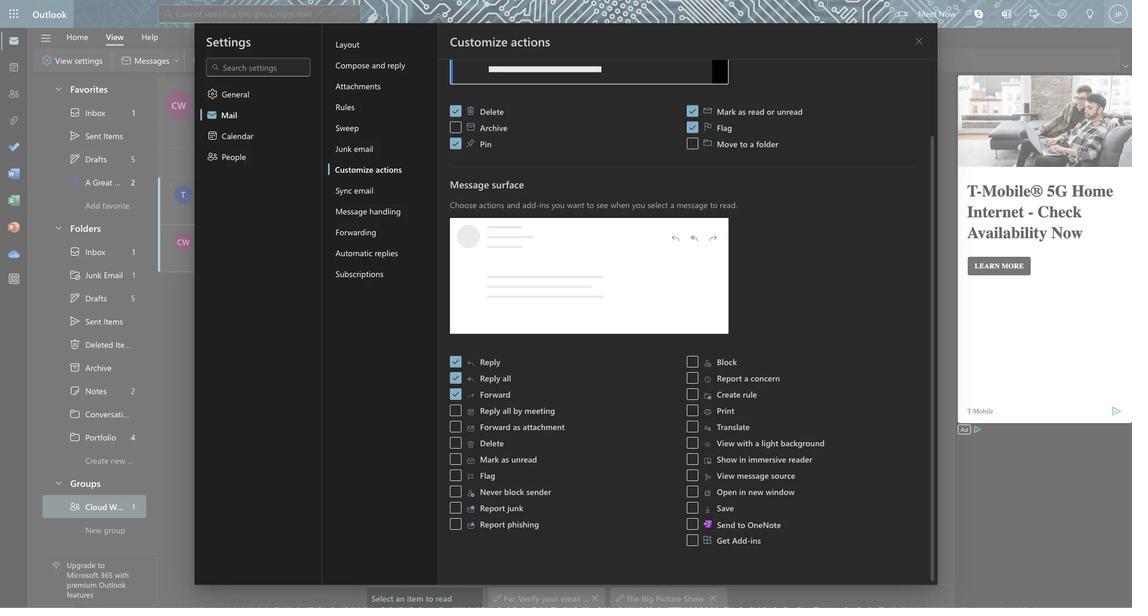 Task type: vqa. For each thing, say whether or not it's contained in the screenshot.

yes



Task type: locate. For each thing, give the bounding box(es) containing it.
 tree item down favorites tree item
[[42, 124, 146, 147]]

left-rail-appbar navigation
[[2, 28, 26, 268]]

 left people
[[207, 151, 218, 163]]

to right item
[[426, 593, 433, 604]]

1 all from the top
[[503, 373, 511, 384]]

watchers inside ' cloud watchers'
[[109, 502, 143, 513]]

2  inbox from the top
[[69, 246, 105, 258]]

outlook down the free.
[[732, 368, 761, 379]]

 drafts inside favorites tree
[[69, 153, 107, 165]]

inbox down favorites tree item
[[85, 107, 105, 118]]

read inside button
[[436, 593, 452, 604]]

you inside you're going places. take outlook with you for free. scan the qr code with your phone camera to download outlook mobile
[[708, 351, 722, 362]]

 button down meet
[[910, 32, 928, 51]]

1 delete from the top
[[480, 106, 504, 117]]

2 5 from the top
[[131, 293, 135, 304]]

0 horizontal spatial the
[[197, 242, 211, 253]]

2 reply from the top
[[480, 373, 500, 384]]


[[704, 441, 712, 449]]

1  tree item from the top
[[42, 124, 146, 147]]

0 horizontal spatial flag
[[480, 471, 495, 482]]

junk up  "button"
[[336, 143, 352, 154]]

for
[[724, 351, 735, 362], [583, 593, 594, 604]]

1  tree item from the top
[[42, 101, 146, 124]]

drafts down the  junk email
[[85, 293, 107, 304]]

1 2 from the top
[[131, 177, 135, 188]]

and left add-
[[507, 200, 520, 210]]


[[467, 490, 475, 498]]

2 inside  tree item
[[131, 177, 135, 188]]

choose actions and add-ins you want to see when you select a message to read.
[[450, 200, 737, 210]]

reply down the  forward
[[480, 406, 500, 417]]


[[200, 125, 211, 136], [69, 130, 81, 142], [69, 316, 81, 327]]

0 vertical spatial  tree item
[[42, 101, 146, 124]]

0 vertical spatial 
[[54, 84, 63, 93]]

 inside the " the big picture show "
[[615, 595, 623, 603]]

email down the sweep at the top left
[[354, 143, 373, 154]]

 up 
[[69, 130, 81, 142]]

create up groups tree item
[[85, 456, 108, 466]]

history
[[135, 409, 160, 420]]

rates
[[362, 195, 382, 206]]

group left is
[[291, 242, 313, 253]]

sent down favorites tree item
[[85, 130, 101, 141]]

drafts for 
[[85, 154, 107, 164]]

 up the  tree item
[[69, 316, 81, 327]]

1  drafts from the top
[[69, 153, 107, 165]]

 for 
[[69, 153, 81, 165]]

0 horizontal spatial 
[[493, 595, 502, 603]]

 for folders
[[54, 223, 63, 233]]

 inside  reply all by meeting
[[467, 409, 475, 417]]

 up 1 member popup button
[[207, 88, 218, 100]]

1 down 'folders' tree item
[[132, 247, 135, 257]]

1 vertical spatial  tree item
[[42, 310, 146, 333]]

 inside groups tree item
[[54, 479, 63, 488]]

 inbox inside favorites tree
[[69, 107, 105, 118]]

2 forward from the top
[[480, 422, 510, 433]]

message up choose
[[450, 178, 489, 192]]

junk right 
[[85, 270, 101, 281]]

settings
[[75, 55, 103, 65]]

 down 
[[41, 55, 53, 66]]

you
[[552, 200, 565, 210], [632, 200, 645, 210], [708, 351, 722, 362]]

 tree item
[[42, 264, 146, 287]]

 left favorites
[[54, 84, 63, 93]]

1 vertical spatial  drafts
[[69, 293, 107, 304]]

2  tree item from the top
[[42, 240, 146, 264]]

archive down the 'deleted'
[[85, 363, 112, 373]]

 left fw:
[[493, 595, 502, 603]]

view for 
[[717, 471, 735, 482]]

1 inside  tree item
[[132, 270, 135, 281]]

member
[[205, 106, 231, 116]]

1  from the top
[[54, 84, 63, 93]]

show inside the customize actions tab panel
[[717, 455, 737, 465]]

group inside message list no conversations selected list box
[[291, 242, 313, 253]]

2  from the left
[[615, 595, 623, 603]]

0 vertical spatial home
[[66, 31, 88, 42]]

1 vertical spatial the
[[626, 593, 639, 604]]


[[704, 490, 712, 498]]

1 vertical spatial 
[[69, 293, 81, 304]]

for left the free.
[[724, 351, 735, 362]]

report down  report junk
[[480, 520, 505, 530]]


[[704, 107, 712, 115]]

 tree item
[[42, 124, 146, 147], [42, 310, 146, 333]]

home right 5g
[[253, 195, 275, 206]]

1 horizontal spatial send
[[717, 520, 735, 531]]

2  button from the top
[[48, 217, 68, 239]]

1  from the left
[[493, 595, 502, 603]]

calendar image
[[8, 62, 20, 74]]

 tree item for 
[[42, 240, 146, 264]]

email inside reading pane main content
[[561, 593, 581, 604]]

 flag
[[704, 122, 732, 133]]

and
[[372, 60, 385, 70], [507, 200, 520, 210]]

0 horizontal spatial customize actions
[[335, 164, 402, 175]]

 button left groups
[[48, 473, 68, 494]]

1 drafts from the top
[[85, 154, 107, 164]]

archive inside  archive
[[85, 363, 112, 373]]

 left big
[[615, 595, 623, 603]]

outlook banner
[[0, 0, 1132, 28]]

mark for mark as unread
[[480, 455, 499, 465]]

3  button from the top
[[48, 473, 68, 494]]

0 vertical spatial mark
[[717, 106, 736, 117]]

2 up 'history' at the bottom left of the page
[[131, 386, 135, 397]]

email down the mail
[[236, 125, 255, 136]]

to inside select an item to read button
[[426, 593, 433, 604]]

0 vertical spatial 
[[207, 151, 218, 163]]

0 vertical spatial archive
[[480, 122, 507, 133]]

 down 
[[200, 125, 211, 136]]

0 vertical spatial create
[[717, 390, 741, 400]]

2 delete from the top
[[480, 438, 504, 449]]

watchers left 12:01
[[254, 242, 289, 253]]

 save
[[704, 503, 734, 514]]

excel image
[[8, 196, 20, 207]]

mobile®
[[205, 195, 238, 206]]

2 horizontal spatial cloud
[[231, 242, 252, 253]]

 button left supplier
[[591, 591, 599, 607]]

0 vertical spatial folder
[[756, 139, 778, 149]]

t-mobile® 5g home internet - leave rising rates behind
[[197, 195, 410, 206]]

 left 
[[452, 107, 460, 116]]

archive for 
[[85, 363, 112, 373]]

0 horizontal spatial read
[[436, 593, 452, 604]]

2 vertical spatial as
[[501, 455, 509, 465]]


[[898, 9, 908, 19]]

 inbox down favorites
[[69, 107, 105, 118]]

1 horizontal spatial customize
[[450, 33, 508, 49]]

email
[[104, 270, 123, 281]]

for inside you're going places. take outlook with you for free. scan the qr code with your phone camera to download outlook mobile
[[724, 351, 735, 362]]

a right select
[[670, 200, 674, 210]]

2 inside  tree item
[[131, 386, 135, 397]]

cloud up 1 member popup button
[[200, 91, 225, 104]]

cw inside cloud watchers icon
[[171, 99, 186, 111]]

0 vertical spatial 
[[69, 107, 81, 118]]

1 horizontal spatial home
[[253, 195, 275, 206]]

message list section
[[158, 77, 410, 608]]

0 horizontal spatial create
[[85, 456, 108, 466]]

compose and reply button
[[328, 55, 438, 75]]

inbox inside favorites tree
[[85, 107, 105, 118]]

cloud
[[200, 91, 225, 104], [231, 242, 252, 253], [85, 502, 107, 513]]

delete up the  archive
[[480, 106, 504, 117]]

handling
[[369, 206, 401, 217]]

items inside  deleted items
[[115, 339, 135, 350]]

watchers up new group
[[109, 502, 143, 513]]

add favorite tree item
[[42, 194, 146, 217]]

message inside button
[[336, 206, 367, 217]]

 inside " delete"
[[467, 441, 475, 449]]

folder
[[756, 139, 778, 149], [128, 456, 149, 466]]

1 horizontal spatial show
[[717, 455, 737, 465]]

 inside settings tab list
[[207, 151, 218, 163]]

and inside button
[[372, 60, 385, 70]]


[[467, 522, 475, 530]]

1 horizontal spatial and
[[507, 200, 520, 210]]

 down 
[[69, 293, 81, 304]]

 inside the customize actions tab panel
[[914, 37, 924, 46]]

0 horizontal spatial ins
[[539, 200, 549, 210]]

your
[[612, 368, 628, 379], [542, 593, 558, 604]]

 tree item
[[42, 403, 160, 426], [42, 426, 146, 449]]

0 vertical spatial all
[[503, 373, 511, 384]]

 button inside favorites tree item
[[48, 78, 68, 99]]

you're going places. take outlook with you for free. scan the qr code with your phone camera to download outlook mobile
[[529, 351, 788, 379]]

flag up never
[[480, 471, 495, 482]]

1 inside favorites tree
[[132, 107, 135, 118]]

 open in new window
[[704, 487, 795, 498]]

the left big
[[626, 593, 639, 604]]


[[69, 269, 81, 281]]

1 horizontal spatial 
[[207, 88, 218, 100]]

3 reply from the top
[[480, 406, 500, 417]]

create
[[717, 390, 741, 400], [85, 456, 108, 466]]

1 vertical spatial show
[[684, 593, 704, 604]]

watchers up the mail
[[228, 91, 268, 104]]

message for message handling
[[336, 206, 367, 217]]

forward up " delete"
[[480, 422, 510, 433]]

 left 
[[452, 358, 460, 367]]

automatic replies
[[336, 248, 398, 258]]

 for pin
[[452, 140, 460, 148]]

customize inside button
[[335, 164, 373, 175]]

read left or
[[748, 106, 765, 117]]

 button left folders at left
[[48, 217, 68, 239]]

tree containing 
[[42, 240, 160, 473]]

2  from the top
[[69, 432, 81, 444]]

 button inside 'folders' tree item
[[48, 217, 68, 239]]

layout group
[[187, 49, 301, 70]]

send
[[216, 125, 234, 136], [717, 520, 735, 531]]

1 vertical spatial create
[[85, 456, 108, 466]]

0 horizontal spatial junk
[[85, 270, 101, 281]]

5 inside favorites tree
[[131, 154, 135, 164]]

2 2 from the top
[[131, 386, 135, 397]]

 for  cloud watchers
[[69, 502, 81, 513]]

1 vertical spatial actions
[[376, 164, 402, 175]]

 left portfolio
[[69, 432, 81, 444]]

 move to a folder
[[704, 139, 778, 149]]

1  sent items from the top
[[69, 130, 123, 142]]


[[467, 123, 475, 131]]

2  sent items from the top
[[69, 316, 123, 327]]

cloud inside the cloud watchers 1 member
[[200, 91, 225, 104]]

 down meet
[[914, 37, 924, 46]]

folders tree item
[[42, 217, 146, 240]]

2 all from the top
[[503, 406, 511, 417]]

3  from the top
[[54, 479, 63, 488]]

 inbox for 
[[69, 107, 105, 118]]

0 vertical spatial items
[[103, 130, 123, 141]]

 for delete
[[452, 107, 460, 116]]

2  tree item from the top
[[42, 287, 146, 310]]

translate
[[717, 422, 750, 433]]

 down 
[[207, 130, 218, 142]]

1 vertical spatial  button
[[48, 217, 68, 239]]

 inside tree
[[69, 293, 81, 304]]

inbox inside message list section
[[199, 158, 222, 170]]

cw inside cloud watchers image
[[177, 237, 190, 248]]

free.
[[737, 351, 753, 362]]

1  from the top
[[69, 153, 81, 165]]

outlook right premium
[[99, 580, 126, 591]]

2 vertical spatial items
[[115, 339, 135, 350]]

0 vertical spatial for
[[724, 351, 735, 362]]

1 in from the top
[[739, 455, 746, 465]]

conversation
[[85, 409, 132, 420]]

 left 
[[452, 391, 460, 399]]

mark
[[717, 106, 736, 117], [480, 455, 499, 465]]

outlook inside upgrade to microsoft 365 with premium outlook features
[[99, 580, 126, 591]]

1 horizontal spatial read
[[748, 106, 765, 117]]

1 vertical spatial 
[[54, 223, 63, 233]]

2  from the top
[[54, 223, 63, 233]]

view down  translate
[[717, 438, 735, 449]]


[[211, 63, 219, 71]]

 reply all
[[467, 373, 511, 384]]

0 vertical spatial message
[[677, 200, 708, 210]]

1 horizontal spatial  button
[[705, 591, 721, 607]]

create inside tree item
[[85, 456, 108, 466]]

0 vertical spatial  tree item
[[42, 147, 146, 171]]

cw down t mobile icon
[[177, 237, 190, 248]]

 for  people
[[207, 151, 218, 163]]

view left help
[[106, 31, 124, 42]]

home inside button
[[66, 31, 88, 42]]

 translate
[[704, 422, 750, 433]]

email
[[236, 125, 255, 136], [354, 143, 373, 154], [354, 185, 374, 196], [561, 593, 581, 604]]

2 vertical spatial reply
[[480, 406, 500, 417]]

and inside the customize actions tab panel
[[507, 200, 520, 210]]

inbox up the  junk email
[[85, 247, 105, 257]]

0 vertical spatial as
[[738, 106, 746, 117]]

1 vertical spatial 
[[467, 441, 475, 449]]

cloud down groups tree item
[[85, 502, 107, 513]]

help button
[[133, 28, 167, 46]]

dialog containing settings
[[0, 0, 1132, 609]]

reply up the  forward
[[480, 373, 500, 384]]

2  drafts from the top
[[69, 293, 107, 304]]

the
[[548, 368, 560, 379]]

your down places.
[[612, 368, 628, 379]]

2 in from the top
[[739, 487, 746, 498]]

0 vertical spatial  tree item
[[42, 124, 146, 147]]

outlook
[[33, 8, 67, 20], [658, 351, 688, 362], [732, 368, 761, 379], [99, 580, 126, 591]]

with
[[690, 351, 706, 362], [595, 368, 610, 379], [737, 438, 753, 449], [115, 571, 129, 581]]

you're
[[564, 351, 586, 362]]

 tree item up the  junk email
[[42, 240, 146, 264]]

actions down the 'outlook' banner on the top of the page
[[511, 33, 550, 49]]

actions inside button
[[376, 164, 402, 175]]

1 vertical spatial 
[[69, 246, 81, 258]]

 for forward
[[452, 391, 460, 399]]

items up  deleted items
[[103, 316, 123, 327]]

you right 'when'
[[632, 200, 645, 210]]

0 horizontal spatial  button
[[591, 591, 599, 607]]

 portfolio
[[69, 432, 116, 444]]

1 5 from the top
[[131, 154, 135, 164]]

 for  view settings
[[41, 55, 53, 66]]

5 down  tree item
[[131, 293, 135, 304]]

 right picture
[[709, 595, 717, 603]]

in right open
[[739, 487, 746, 498]]

1 reply from the top
[[480, 357, 500, 368]]

1 horizontal spatial new
[[213, 242, 228, 253]]

 inside settings tab list
[[207, 130, 218, 142]]

powerpoint image
[[8, 222, 20, 234]]

1  from the top
[[69, 409, 81, 420]]

0 vertical spatial the
[[197, 242, 211, 253]]

0 vertical spatial drafts
[[85, 154, 107, 164]]

 left ""
[[689, 124, 697, 132]]

1 vertical spatial junk
[[85, 270, 101, 281]]

 inside tree item
[[69, 339, 81, 351]]

mail image
[[8, 35, 20, 47]]

2 horizontal spatial  button
[[910, 32, 928, 51]]

 tree item for 
[[42, 101, 146, 124]]

new inside message list no conversations selected list box
[[213, 242, 228, 253]]

read inside the customize actions tab panel
[[748, 106, 765, 117]]

sweep
[[336, 122, 359, 133]]

you left want
[[552, 200, 565, 210]]

 sent items inside favorites tree
[[69, 130, 123, 142]]

new down  view message source
[[748, 487, 764, 498]]

 drafts up  tree item
[[69, 153, 107, 165]]


[[207, 130, 218, 142], [467, 409, 475, 417]]

0 horizontal spatial cloud
[[85, 502, 107, 513]]


[[704, 376, 712, 384]]

email right sync
[[354, 185, 374, 196]]

show right picture
[[684, 593, 704, 604]]

customize actions button
[[328, 159, 438, 180]]

0 vertical spatial customize
[[450, 33, 508, 49]]

application containing settings
[[0, 0, 1132, 609]]

1  inbox from the top
[[69, 107, 105, 118]]

1 horizontal spatial 
[[207, 151, 218, 163]]

 inside the  fw: verify your email for coupa supplier portal
[[493, 595, 502, 603]]

1 inside the  tree item
[[132, 502, 135, 513]]

1 up new group tree item
[[132, 502, 135, 513]]

1  from the top
[[69, 107, 81, 118]]

1 horizontal spatial you
[[632, 200, 645, 210]]

2 horizontal spatial as
[[738, 106, 746, 117]]

1 vertical spatial home
[[253, 195, 275, 206]]

2 vertical spatial report
[[480, 520, 505, 530]]

view button
[[97, 28, 132, 46]]

 for  reply all by meeting
[[467, 409, 475, 417]]

1 horizontal spatial junk
[[336, 143, 352, 154]]

2  from the top
[[69, 293, 81, 304]]

1 vertical spatial unread
[[511, 455, 537, 465]]

message for message surface
[[450, 178, 489, 192]]

set your advertising preferences image
[[973, 426, 982, 435]]

 drafts for 
[[69, 293, 107, 304]]

1 vertical spatial  tree item
[[42, 240, 146, 264]]

send down the mail
[[216, 125, 234, 136]]

 left 
[[452, 375, 460, 383]]

take
[[639, 351, 655, 362]]

 tree item
[[42, 356, 146, 380]]

picture
[[656, 593, 681, 604]]

view for 
[[55, 55, 72, 65]]

5 inside tree
[[131, 293, 135, 304]]

email inside  send email
[[236, 125, 255, 136]]

1 vertical spatial report
[[480, 503, 505, 514]]

2 drafts from the top
[[85, 293, 107, 304]]

tree
[[42, 240, 160, 473]]

0 vertical spatial forward
[[480, 390, 510, 400]]

 button for the big picture show
[[705, 591, 721, 607]]

 inside tree
[[69, 246, 81, 258]]

dialog
[[0, 0, 1132, 609]]

1 horizontal spatial customize actions
[[450, 33, 550, 49]]

1 vertical spatial in
[[739, 487, 746, 498]]

 view with a light background
[[704, 438, 825, 449]]

 tree item
[[42, 333, 146, 356]]

items right the 'deleted'
[[115, 339, 135, 350]]

1 horizontal spatial the
[[626, 593, 639, 604]]

automatic
[[336, 248, 372, 258]]

in for new
[[739, 487, 746, 498]]

 inside the " the big picture show "
[[709, 595, 717, 603]]

attachments
[[336, 80, 381, 91]]

 inside favorites tree item
[[54, 84, 63, 93]]

send inside the customize actions tab panel
[[717, 520, 735, 531]]

1 vertical spatial 
[[207, 88, 218, 100]]

new for create
[[111, 456, 125, 466]]

favorites tree
[[42, 73, 146, 217]]

1
[[200, 106, 203, 116], [132, 107, 135, 118], [132, 247, 135, 257], [132, 270, 135, 281], [132, 502, 135, 513]]

t-
[[197, 195, 205, 206]]


[[467, 139, 475, 147]]

 drafts down  tree item
[[69, 293, 107, 304]]

flag for  flag
[[717, 122, 732, 133]]

 inside settings tab list
[[207, 88, 218, 100]]

2 sent from the top
[[85, 316, 101, 327]]

archive inside the customize actions tab panel
[[480, 122, 507, 133]]

drafts up  tree item
[[85, 154, 107, 164]]

onedrive image
[[8, 249, 20, 261]]

 inside favorites tree
[[69, 107, 81, 118]]

 tree item
[[42, 147, 146, 171], [42, 287, 146, 310]]

home button
[[58, 28, 97, 46]]

1 left 
[[200, 106, 203, 116]]

1 sent from the top
[[85, 130, 101, 141]]

forward for forward
[[480, 390, 510, 400]]

 up 
[[69, 246, 81, 258]]

with right the 365
[[115, 571, 129, 581]]

2 vertical spatial  button
[[48, 473, 68, 494]]

sent up the  tree item
[[85, 316, 101, 327]]

drafts inside favorites tree
[[85, 154, 107, 164]]

0 horizontal spatial 
[[591, 595, 599, 603]]

 tree item
[[42, 171, 146, 194]]

1 horizontal spatial message
[[450, 178, 489, 192]]

new
[[213, 242, 228, 253], [111, 456, 125, 466], [748, 487, 764, 498]]

0 vertical spatial in
[[739, 455, 746, 465]]

 inbox for 
[[69, 246, 105, 258]]

settings
[[206, 33, 251, 49]]

cloud inside message list no conversations selected list box
[[231, 242, 252, 253]]

0 vertical spatial 
[[69, 339, 81, 351]]

document containing settings
[[0, 0, 1132, 609]]

 inside favorites tree
[[69, 153, 81, 165]]

1 vertical spatial message
[[336, 206, 367, 217]]

group right new
[[104, 525, 125, 536]]

0 vertical spatial cloud
[[200, 91, 225, 104]]

0 vertical spatial inbox
[[85, 107, 105, 118]]

report for report a concern
[[717, 373, 742, 384]]

in up  view message source
[[739, 455, 746, 465]]

message up  open in new window
[[737, 471, 769, 482]]

home inside message list no conversations selected list box
[[253, 195, 275, 206]]

 for  delete
[[467, 441, 475, 449]]

settings tab list
[[194, 23, 322, 586]]

 drafts inside tree
[[69, 293, 107, 304]]

home up  view settings
[[66, 31, 88, 42]]

new group tree item
[[42, 519, 146, 542]]

new inside tree item
[[111, 456, 125, 466]]

1 vertical spatial 
[[69, 502, 81, 513]]

automatic replies button
[[328, 243, 438, 264]]

immersive
[[748, 455, 786, 465]]

is
[[315, 242, 321, 253]]

 for mark as read or unread
[[689, 107, 697, 116]]

0 vertical spatial your
[[612, 368, 628, 379]]

message inside the customize actions tab panel
[[450, 178, 489, 192]]

customize
[[450, 33, 508, 49], [335, 164, 373, 175]]

 down 
[[69, 409, 81, 420]]

 button left favorites
[[48, 78, 68, 99]]

0 vertical spatial  inbox
[[69, 107, 105, 118]]

 inside 'folders' tree item
[[54, 223, 63, 233]]

report up ' create rule'
[[717, 373, 742, 384]]

0 vertical spatial read
[[748, 106, 765, 117]]

block
[[504, 487, 524, 498]]

 for 
[[207, 130, 218, 142]]

 left folders at left
[[54, 223, 63, 233]]

show right  on the right bottom of the page
[[717, 455, 737, 465]]

 button inside groups tree item
[[48, 473, 68, 494]]

1  tree item from the top
[[42, 147, 146, 171]]


[[69, 362, 81, 374]]

1 horizontal spatial 
[[467, 441, 475, 449]]

view
[[106, 31, 124, 42], [55, 55, 72, 65], [717, 438, 735, 449], [717, 471, 735, 482]]

0 horizontal spatial 
[[207, 130, 218, 142]]

inbox
[[85, 107, 105, 118], [199, 158, 222, 170], [85, 247, 105, 257]]

0 horizontal spatial folder
[[128, 456, 149, 466]]

 tree item for 
[[42, 287, 146, 310]]

0 vertical spatial customize actions
[[450, 33, 550, 49]]

 drafts for 
[[69, 153, 107, 165]]

1 vertical spatial 2
[[131, 386, 135, 397]]

2  from the top
[[69, 246, 81, 258]]

 for favorites
[[54, 84, 63, 93]]

cw
[[171, 99, 186, 111], [177, 237, 190, 248]]

code
[[575, 368, 593, 379]]

actions down junk email button
[[376, 164, 402, 175]]

a left 'light'
[[755, 438, 759, 449]]

1 down favorites tree item
[[132, 107, 135, 118]]

in
[[739, 455, 746, 465], [739, 487, 746, 498]]

0 horizontal spatial mark
[[480, 455, 499, 465]]

view inside  view settings
[[55, 55, 72, 65]]

2 vertical spatial new
[[748, 487, 764, 498]]

to do image
[[8, 142, 20, 154]]

 inside tree item
[[69, 502, 81, 513]]

reply
[[480, 357, 500, 368], [480, 373, 500, 384], [480, 406, 500, 417]]

new group
[[85, 525, 125, 536]]

2 horizontal spatial you
[[708, 351, 722, 362]]

cloud inside ' cloud watchers'
[[85, 502, 107, 513]]

document
[[0, 0, 1132, 609]]


[[467, 360, 475, 368]]

delete for  delete
[[480, 106, 504, 117]]

1 for   tree item
[[132, 247, 135, 257]]

as for unread
[[501, 455, 509, 465]]

1 forward from the top
[[480, 390, 510, 400]]

application
[[0, 0, 1132, 609]]

 mark as unread
[[467, 455, 537, 465]]

0 vertical spatial ins
[[539, 200, 549, 210]]

1 vertical spatial mark
[[480, 455, 499, 465]]

junk inside the  junk email
[[85, 270, 101, 281]]

0 vertical spatial flag
[[717, 122, 732, 133]]

1 vertical spatial inbox
[[199, 158, 222, 170]]

1  button from the top
[[48, 78, 68, 99]]

 tree item
[[42, 101, 146, 124], [42, 240, 146, 264]]

1 vertical spatial for
[[583, 593, 594, 604]]

pm
[[325, 243, 336, 252]]

Search settings search field
[[219, 62, 298, 73]]

message down the sync email
[[336, 206, 367, 217]]

tab list
[[57, 28, 167, 46]]



Task type: describe. For each thing, give the bounding box(es) containing it.
 for  deleted items
[[69, 339, 81, 351]]

1 horizontal spatial unread
[[777, 106, 803, 117]]

5g
[[240, 195, 251, 206]]

report for report junk
[[480, 503, 505, 514]]

send inside  send email
[[216, 125, 234, 136]]

 for 
[[69, 107, 81, 118]]

message handling
[[336, 206, 401, 217]]

t mobile image
[[174, 185, 192, 204]]

 for fw:
[[493, 595, 502, 603]]

 create rule
[[704, 390, 757, 400]]

 forward as attachment
[[467, 422, 565, 433]]

 for 
[[69, 246, 81, 258]]

 tree item
[[42, 380, 146, 403]]


[[704, 457, 712, 465]]

want
[[567, 200, 584, 210]]

items inside favorites tree
[[103, 130, 123, 141]]

background
[[781, 438, 825, 449]]

or
[[767, 106, 775, 117]]

add
[[85, 200, 100, 211]]

cloud watchers image
[[165, 91, 193, 119]]

drafts for 
[[85, 293, 107, 304]]

junk inside button
[[336, 143, 352, 154]]

as for attachment
[[513, 422, 520, 433]]

 never block sender
[[467, 487, 551, 498]]

add-
[[732, 536, 751, 547]]

 inside favorites tree
[[69, 130, 81, 142]]

customize inside tab panel
[[450, 33, 508, 49]]

to left read.
[[710, 200, 718, 210]]

 send email
[[200, 125, 255, 136]]

 report junk
[[467, 503, 523, 514]]

 inside message list section
[[200, 125, 211, 136]]

1  tree item from the top
[[42, 403, 160, 426]]

0 horizontal spatial you
[[552, 200, 565, 210]]

to inside you're going places. take outlook with you for free. scan the qr code with your phone camera to download outlook mobile
[[684, 368, 692, 379]]

as for read
[[738, 106, 746, 117]]

group inside tree item
[[104, 525, 125, 536]]

outlook up the camera
[[658, 351, 688, 362]]

report for report phishing
[[480, 520, 505, 530]]

 view message source
[[704, 471, 795, 482]]

source
[[771, 471, 795, 482]]

watchers inside the cloud watchers 1 member
[[228, 91, 268, 104]]

 button inside the customize actions tab panel
[[910, 32, 928, 51]]

when
[[611, 200, 630, 210]]

create inside the customize actions tab panel
[[717, 390, 741, 400]]

 for 
[[207, 88, 218, 100]]

calendar
[[222, 130, 253, 141]]

folders
[[70, 222, 101, 234]]

 flag
[[467, 471, 495, 482]]

 notes
[[69, 385, 107, 397]]


[[40, 32, 52, 44]]

sent inside favorites tree
[[85, 130, 101, 141]]

 the big picture show 
[[615, 593, 717, 604]]

sync
[[336, 185, 352, 196]]


[[206, 109, 218, 121]]

subscriptions
[[336, 268, 384, 279]]

more apps image
[[8, 274, 20, 286]]


[[704, 425, 712, 433]]

new for the
[[213, 242, 228, 253]]

select
[[372, 593, 393, 604]]

2  tree item from the top
[[42, 310, 146, 333]]

 mark as read or unread
[[704, 106, 803, 117]]

mark for mark as read or unread
[[717, 106, 736, 117]]

read.
[[720, 200, 737, 210]]


[[704, 360, 712, 368]]

show inside reading pane main content
[[684, 593, 704, 604]]

inbox for 
[[85, 247, 105, 257]]

all for reply all by meeting
[[503, 406, 511, 417]]

inbox for 
[[85, 107, 105, 118]]

 for  portfolio
[[69, 432, 81, 444]]

 button for folders
[[48, 217, 68, 239]]

upgrade to microsoft 365 with premium outlook features
[[67, 561, 129, 600]]

your inside you're going places. take outlook with you for free. scan the qr code with your phone camera to download outlook mobile
[[612, 368, 628, 379]]

1 vertical spatial message
[[737, 471, 769, 482]]

 for groups
[[54, 479, 63, 488]]

to inside upgrade to microsoft 365 with premium outlook features
[[98, 561, 105, 571]]

reply for reply all by meeting
[[480, 406, 500, 417]]

 for  conversation history
[[69, 409, 81, 420]]

delete for  delete
[[480, 438, 504, 449]]

 button
[[34, 28, 57, 48]]

 for  button inside the customize actions tab panel
[[914, 37, 924, 46]]

ready
[[323, 242, 344, 253]]

leave
[[314, 195, 335, 206]]

cloud watchers 1 member
[[200, 91, 268, 116]]

 for reply
[[452, 358, 460, 367]]

1 for  tree item
[[132, 270, 135, 281]]

2 for 
[[131, 177, 135, 188]]

layout
[[336, 39, 360, 49]]

365
[[100, 571, 113, 581]]

mobile
[[763, 368, 788, 379]]

in for immersive
[[739, 455, 746, 465]]

1 member button
[[197, 106, 231, 116]]

onenote
[[748, 520, 781, 531]]


[[704, 123, 712, 131]]

reply for reply
[[480, 357, 500, 368]]

 button for fw: verify your email for coupa supplier portal
[[591, 591, 599, 607]]


[[467, 392, 475, 400]]

customize actions tab panel
[[438, 0, 938, 586]]

tab list containing home
[[57, 28, 167, 46]]

message list no conversations selected list box
[[158, 178, 410, 608]]

 for the
[[615, 595, 623, 603]]

 button for favorites
[[48, 78, 68, 99]]

2 vertical spatial actions
[[479, 200, 504, 210]]

features
[[67, 590, 93, 600]]

folder inside the customize actions tab panel
[[756, 139, 778, 149]]

flag for  flag
[[480, 471, 495, 482]]


[[467, 457, 475, 465]]

 for flag
[[689, 124, 697, 132]]

 reply
[[467, 357, 500, 368]]

to up add- on the bottom right
[[738, 520, 745, 531]]

select an item to read
[[372, 593, 452, 604]]

the inside reading pane main content
[[626, 593, 639, 604]]

2  tree item from the top
[[42, 426, 146, 449]]

sweep button
[[328, 117, 438, 138]]


[[69, 385, 81, 397]]

premium features image
[[52, 562, 60, 570]]

 for 
[[69, 293, 81, 304]]

Select a conversation checkbox
[[174, 233, 197, 252]]

 report a concern
[[704, 373, 780, 384]]

1 vertical spatial your
[[542, 593, 558, 604]]

settings heading
[[206, 33, 251, 49]]

replies
[[375, 248, 398, 258]]

get
[[717, 536, 730, 547]]

sender
[[526, 487, 551, 498]]

cw for 'cw' popup button
[[171, 99, 186, 111]]


[[704, 409, 712, 417]]

with down going
[[595, 368, 610, 379]]

pin
[[480, 139, 492, 149]]

phone
[[631, 368, 654, 379]]

sync email button
[[328, 180, 438, 201]]

attachments button
[[328, 75, 438, 96]]

2 horizontal spatial actions
[[511, 33, 550, 49]]

favorites tree item
[[42, 78, 146, 101]]

create new folder tree item
[[42, 449, 149, 473]]

the new cloud watchers group is ready
[[197, 242, 344, 253]]

coupa
[[596, 593, 620, 604]]

download
[[694, 368, 729, 379]]

meet
[[918, 8, 937, 19]]


[[467, 376, 475, 384]]

 button
[[333, 156, 349, 173]]


[[336, 160, 347, 171]]


[[704, 392, 712, 400]]

behind
[[384, 195, 410, 206]]

to right move
[[740, 139, 748, 149]]

 for report junk
[[452, 505, 460, 513]]

view inside "button"
[[106, 31, 124, 42]]

to left see on the top of page
[[587, 200, 594, 210]]

with inside the customize actions tab panel
[[737, 438, 753, 449]]

new inside the customize actions tab panel
[[748, 487, 764, 498]]

the inside message list no conversations selected list box
[[197, 242, 211, 253]]

12:01 pm
[[308, 243, 336, 252]]

 button for groups
[[48, 473, 68, 494]]

rule
[[743, 390, 757, 400]]

notes
[[85, 386, 107, 397]]

with inside upgrade to microsoft 365 with premium outlook features
[[115, 571, 129, 581]]

files image
[[8, 116, 20, 127]]

by
[[513, 406, 522, 417]]

 reply all by meeting
[[467, 406, 555, 417]]

mail
[[221, 109, 237, 120]]

all for reply all
[[503, 373, 511, 384]]

a up rule
[[744, 373, 748, 384]]

forwarding button
[[328, 222, 438, 243]]

help
[[141, 31, 158, 42]]

attachment
[[523, 422, 565, 433]]

 tree item
[[42, 496, 146, 519]]

customize actions inside tab panel
[[450, 33, 550, 49]]

forward for forward as attachment
[[480, 422, 510, 433]]

people image
[[8, 89, 20, 100]]

folder inside tree item
[[128, 456, 149, 466]]

1 for the  tree item
[[132, 502, 135, 513]]

fw:
[[504, 593, 516, 604]]

cloud watchers image
[[174, 233, 193, 252]]

1 vertical spatial ins
[[751, 536, 761, 547]]

 delete
[[467, 438, 504, 449]]

 tree item for 
[[42, 147, 146, 171]]

5 for 
[[131, 293, 135, 304]]

reply
[[388, 60, 405, 70]]

watchers inside message list no conversations selected list box
[[254, 242, 289, 253]]

outlook inside banner
[[33, 8, 67, 20]]

reply for reply all
[[480, 373, 500, 384]]

5 for 
[[131, 154, 135, 164]]

 for  button related to fw: verify your email for coupa supplier portal
[[591, 595, 599, 603]]

word image
[[8, 169, 20, 181]]

 for reply all
[[452, 375, 460, 383]]

customize actions inside button
[[335, 164, 402, 175]]

with up download
[[690, 351, 706, 362]]

a right move
[[750, 139, 754, 149]]


[[704, 139, 712, 147]]

1 inside the cloud watchers 1 member
[[200, 106, 203, 116]]

archive for 
[[480, 122, 507, 133]]

new
[[85, 525, 102, 536]]

1 for 's  tree item
[[132, 107, 135, 118]]

reading pane main content
[[362, 73, 955, 609]]

junk
[[507, 503, 523, 514]]

cw for the select a conversation checkbox
[[177, 237, 190, 248]]

groups
[[70, 477, 101, 490]]

view for 
[[717, 438, 735, 449]]

groups tree item
[[42, 473, 146, 496]]

portal
[[655, 593, 676, 604]]

1 vertical spatial items
[[103, 316, 123, 327]]

customize actions heading
[[450, 33, 550, 49]]

2 for 
[[131, 386, 135, 397]]



